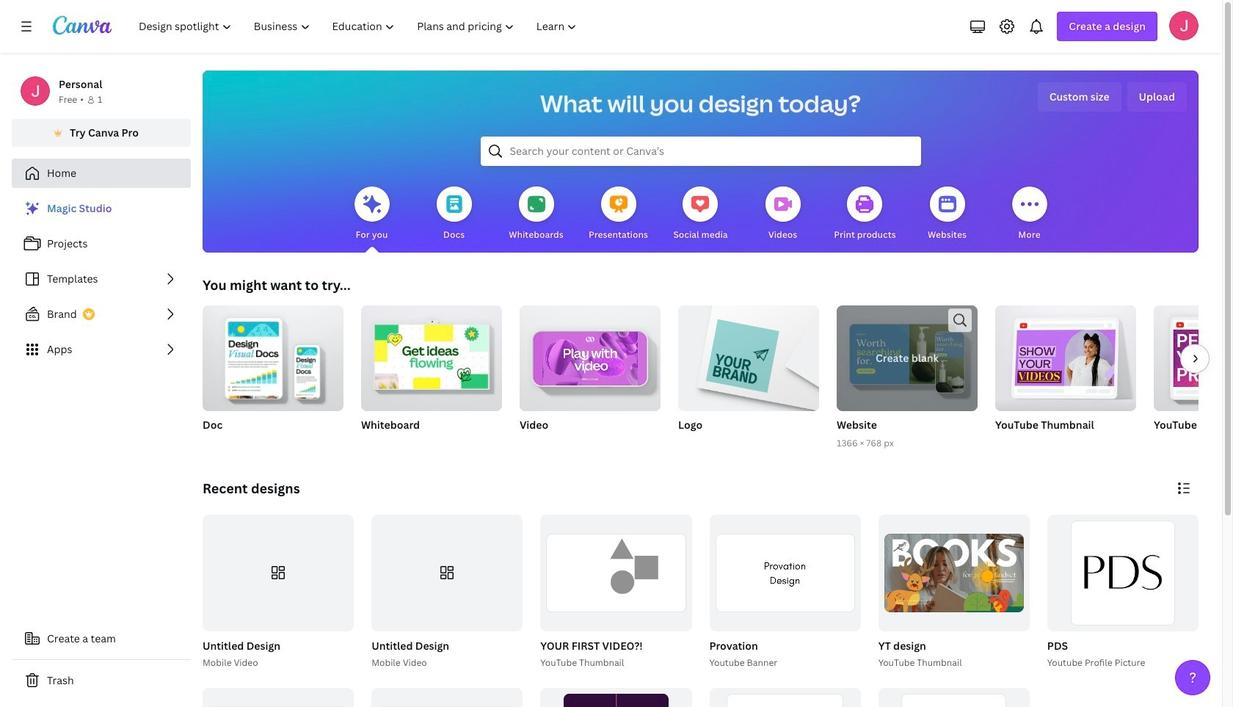 Task type: vqa. For each thing, say whether or not it's contained in the screenshot.
Date modified button
no



Task type: describe. For each thing, give the bounding box(es) containing it.
james peterson image
[[1170, 11, 1199, 40]]

top level navigation element
[[129, 12, 590, 41]]

Search search field
[[510, 137, 892, 165]]



Task type: locate. For each thing, give the bounding box(es) containing it.
list
[[12, 194, 191, 364]]

None search field
[[481, 137, 921, 166]]

group
[[520, 300, 661, 451], [520, 300, 661, 411], [679, 300, 820, 451], [679, 300, 820, 411], [996, 300, 1137, 451], [996, 300, 1137, 411], [837, 301, 978, 451], [837, 301, 978, 411], [203, 305, 344, 451], [203, 305, 344, 411], [361, 305, 502, 451], [1154, 305, 1234, 451], [1154, 305, 1234, 411], [200, 515, 354, 670], [203, 515, 354, 631], [369, 515, 523, 670], [538, 515, 692, 670], [541, 515, 692, 631], [707, 515, 861, 670], [710, 515, 861, 631], [876, 515, 1030, 670], [879, 515, 1030, 631], [1045, 515, 1199, 670], [1048, 515, 1199, 631], [541, 688, 692, 707], [710, 688, 861, 707], [879, 688, 1030, 707]]



